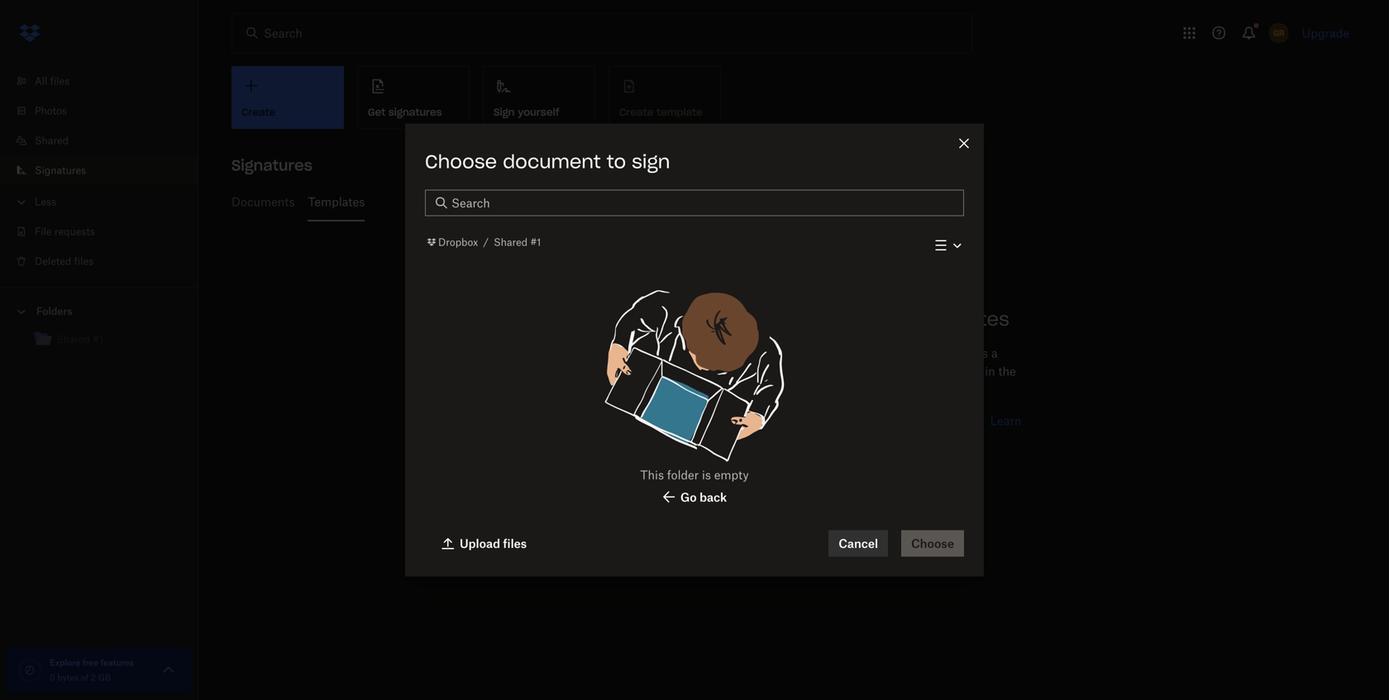Task type: locate. For each thing, give the bounding box(es) containing it.
with down can
[[849, 414, 873, 428]]

learn more
[[768, 414, 1022, 446]]

files right all
[[50, 75, 70, 87]]

list
[[0, 56, 199, 288]]

/ shared #1
[[483, 236, 541, 248]]

format
[[768, 346, 807, 360]]

all files
[[35, 75, 70, 87]]

file
[[35, 225, 52, 238]]

1 vertical spatial templates
[[791, 414, 846, 428]]

it
[[966, 346, 973, 360], [902, 364, 909, 378]]

upload files
[[460, 537, 527, 551]]

signed
[[912, 364, 949, 378]]

0 vertical spatial document
[[503, 150, 601, 173]]

0 vertical spatial templates
[[914, 308, 1010, 331]]

0 vertical spatial it
[[966, 346, 973, 360]]

files right deleted in the top left of the page
[[74, 255, 94, 268]]

signatures
[[389, 106, 442, 119]]

0 horizontal spatial get
[[368, 106, 386, 119]]

0 horizontal spatial it
[[902, 364, 909, 378]]

of
[[81, 673, 89, 683]]

dropbox inside choose document to sign dialog
[[438, 236, 478, 248]]

this
[[641, 468, 664, 482]]

upgrade
[[1303, 26, 1350, 40]]

dropbox left /
[[438, 236, 478, 248]]

0 vertical spatial files
[[50, 75, 70, 87]]

2 horizontal spatial files
[[503, 537, 527, 551]]

folders button
[[0, 299, 199, 323]]

templates tab
[[308, 182, 365, 222]]

0 horizontal spatial files
[[50, 75, 70, 87]]

1 vertical spatial shared
[[494, 236, 528, 248]]

files inside all files link
[[50, 75, 70, 87]]

get
[[368, 106, 386, 119], [768, 414, 788, 428]]

more
[[768, 432, 796, 446]]

get inside button
[[368, 106, 386, 119]]

dropbox
[[438, 236, 478, 248], [876, 414, 923, 428]]

1 vertical spatial get
[[768, 414, 788, 428]]

photos link
[[13, 96, 199, 126]]

this folder is empty
[[641, 468, 749, 482]]

signatures up less in the top of the page
[[35, 164, 86, 177]]

save
[[768, 308, 813, 331]]

0 vertical spatial get
[[368, 106, 386, 119]]

go back button
[[639, 484, 750, 511]]

a right format at the right
[[810, 346, 817, 360]]

less
[[35, 196, 56, 208]]

1 horizontal spatial it
[[966, 346, 973, 360]]

templates
[[308, 195, 365, 209]]

sign
[[494, 106, 515, 119]]

files inside deleted files link
[[74, 255, 94, 268]]

sign
[[632, 150, 670, 173]]

signatures up documents tab
[[232, 156, 313, 175]]

files right upload
[[503, 537, 527, 551]]

a right as
[[992, 346, 998, 360]]

signatures
[[232, 156, 313, 175], [35, 164, 86, 177]]

1 horizontal spatial files
[[74, 255, 94, 268]]

templates up save
[[914, 308, 1010, 331]]

1 vertical spatial with
[[849, 414, 873, 428]]

1 vertical spatial files
[[74, 255, 94, 268]]

templates up more
[[791, 414, 846, 428]]

document inside format a document once, then save it as a template so you can get it signed again in the future.
[[820, 346, 875, 360]]

signatures list item
[[0, 156, 199, 185]]

bytes
[[57, 673, 79, 683]]

1 horizontal spatial shared
[[494, 236, 528, 248]]

deleted files link
[[13, 247, 199, 276]]

1 vertical spatial dropbox
[[876, 414, 923, 428]]

yourself
[[518, 106, 559, 119]]

2 vertical spatial files
[[503, 537, 527, 551]]

cancel button
[[829, 531, 888, 557]]

templates
[[914, 308, 1010, 331], [791, 414, 846, 428]]

sign yourself button
[[483, 66, 596, 129]]

0 vertical spatial shared
[[35, 134, 69, 147]]

signatures inside list item
[[35, 164, 86, 177]]

document down yourself
[[503, 150, 601, 173]]

template
[[768, 364, 816, 378]]

1 horizontal spatial dropbox
[[876, 414, 923, 428]]

go
[[681, 491, 697, 505]]

get signatures button
[[357, 66, 470, 129]]

quota usage element
[[17, 658, 43, 684]]

0 horizontal spatial document
[[503, 150, 601, 173]]

0 horizontal spatial shared
[[35, 134, 69, 147]]

dropbox down format a document once, then save it as a template so you can get it signed again in the future.
[[876, 414, 923, 428]]

shared link
[[13, 126, 199, 156]]

shared
[[35, 134, 69, 147], [494, 236, 528, 248]]

0 vertical spatial with
[[867, 308, 908, 331]]

deleted files
[[35, 255, 94, 268]]

upload files button
[[432, 531, 537, 557]]

document
[[503, 150, 601, 173], [820, 346, 875, 360]]

1 vertical spatial it
[[902, 364, 909, 378]]

get signatures
[[368, 106, 442, 119]]

1 horizontal spatial get
[[768, 414, 788, 428]]

0 horizontal spatial a
[[810, 346, 817, 360]]

shared down photos
[[35, 134, 69, 147]]

empty
[[714, 468, 749, 482]]

dropbox link
[[425, 234, 478, 251]]

a
[[810, 346, 817, 360], [992, 346, 998, 360]]

1 vertical spatial document
[[820, 346, 875, 360]]

0 horizontal spatial signatures
[[35, 164, 86, 177]]

shared right /
[[494, 236, 528, 248]]

files
[[50, 75, 70, 87], [74, 255, 94, 268], [503, 537, 527, 551]]

explore free features 0 bytes of 2 gb
[[50, 658, 134, 683]]

0
[[50, 673, 55, 683]]

future.
[[768, 383, 804, 397]]

essentials.
[[926, 414, 984, 428]]

files inside upload files button
[[503, 537, 527, 551]]

file requests
[[35, 225, 95, 238]]

with up once,
[[867, 308, 908, 331]]

get left signatures
[[368, 106, 386, 119]]

shared inside choose document to sign dialog
[[494, 236, 528, 248]]

once,
[[878, 346, 907, 360]]

files for upload files
[[503, 537, 527, 551]]

0 horizontal spatial dropbox
[[438, 236, 478, 248]]

photos
[[35, 105, 67, 117]]

it left as
[[966, 346, 973, 360]]

get for get signatures
[[368, 106, 386, 119]]

#1
[[531, 236, 541, 248]]

list containing all files
[[0, 56, 199, 288]]

cancel
[[839, 537, 879, 551]]

as
[[976, 346, 989, 360]]

1 horizontal spatial document
[[820, 346, 875, 360]]

0 vertical spatial dropbox
[[438, 236, 478, 248]]

get templates with dropbox essentials.
[[768, 414, 984, 428]]

all
[[35, 75, 47, 87]]

it right get
[[902, 364, 909, 378]]

1 horizontal spatial a
[[992, 346, 998, 360]]

choose document to sign
[[425, 150, 670, 173]]

document up you
[[820, 346, 875, 360]]

again
[[952, 364, 982, 378]]

upgrade link
[[1303, 26, 1350, 40]]

get up more
[[768, 414, 788, 428]]

with
[[867, 308, 908, 331], [849, 414, 873, 428]]

folder
[[667, 468, 699, 482]]

get for get templates with dropbox essentials.
[[768, 414, 788, 428]]

tab list
[[232, 182, 1343, 222]]



Task type: vqa. For each thing, say whether or not it's contained in the screenshot.
This Folder Is Empty
yes



Task type: describe. For each thing, give the bounding box(es) containing it.
all files link
[[13, 66, 199, 96]]

documents tab
[[232, 182, 295, 222]]

1 horizontal spatial signatures
[[232, 156, 313, 175]]

features
[[100, 658, 134, 668]]

shared inside "link"
[[35, 134, 69, 147]]

in
[[985, 364, 996, 378]]

deleted
[[35, 255, 71, 268]]

get
[[881, 364, 898, 378]]

can
[[858, 364, 878, 378]]

signatures link
[[13, 156, 199, 185]]

upload
[[460, 537, 500, 551]]

requests
[[55, 225, 95, 238]]

files for all files
[[50, 75, 70, 87]]

sign yourself
[[494, 106, 559, 119]]

gb
[[98, 673, 111, 683]]

with for time
[[867, 308, 908, 331]]

1 horizontal spatial templates
[[914, 308, 1010, 331]]

folders
[[36, 305, 72, 318]]

choose
[[425, 150, 497, 173]]

you
[[835, 364, 855, 378]]

/
[[483, 236, 489, 248]]

so
[[820, 364, 832, 378]]

learn more link
[[768, 414, 1022, 446]]

the
[[999, 364, 1016, 378]]

2
[[91, 673, 96, 683]]

free
[[82, 658, 98, 668]]

files for deleted files
[[74, 255, 94, 268]]

0 horizontal spatial templates
[[791, 414, 846, 428]]

go back
[[681, 491, 727, 505]]

dropbox image
[[13, 17, 46, 50]]

document inside choose document to sign dialog
[[503, 150, 601, 173]]

time
[[819, 308, 862, 331]]

tab list containing documents
[[232, 182, 1343, 222]]

save time with templates
[[768, 308, 1010, 331]]

Search text field
[[452, 194, 955, 212]]

with for templates
[[849, 414, 873, 428]]

choose document to sign dialog
[[405, 124, 984, 577]]

then
[[910, 346, 935, 360]]

documents
[[232, 195, 295, 209]]

save
[[938, 346, 963, 360]]

explore
[[50, 658, 80, 668]]

back
[[700, 491, 727, 505]]

is
[[702, 468, 711, 482]]

1 a from the left
[[810, 346, 817, 360]]

format a document once, then save it as a template so you can get it signed again in the future.
[[768, 346, 1016, 397]]

shared #1 link
[[494, 234, 541, 251]]

2 a from the left
[[992, 346, 998, 360]]

less image
[[13, 194, 30, 211]]

to
[[607, 150, 626, 173]]

learn
[[991, 414, 1022, 428]]

file requests link
[[13, 217, 199, 247]]



